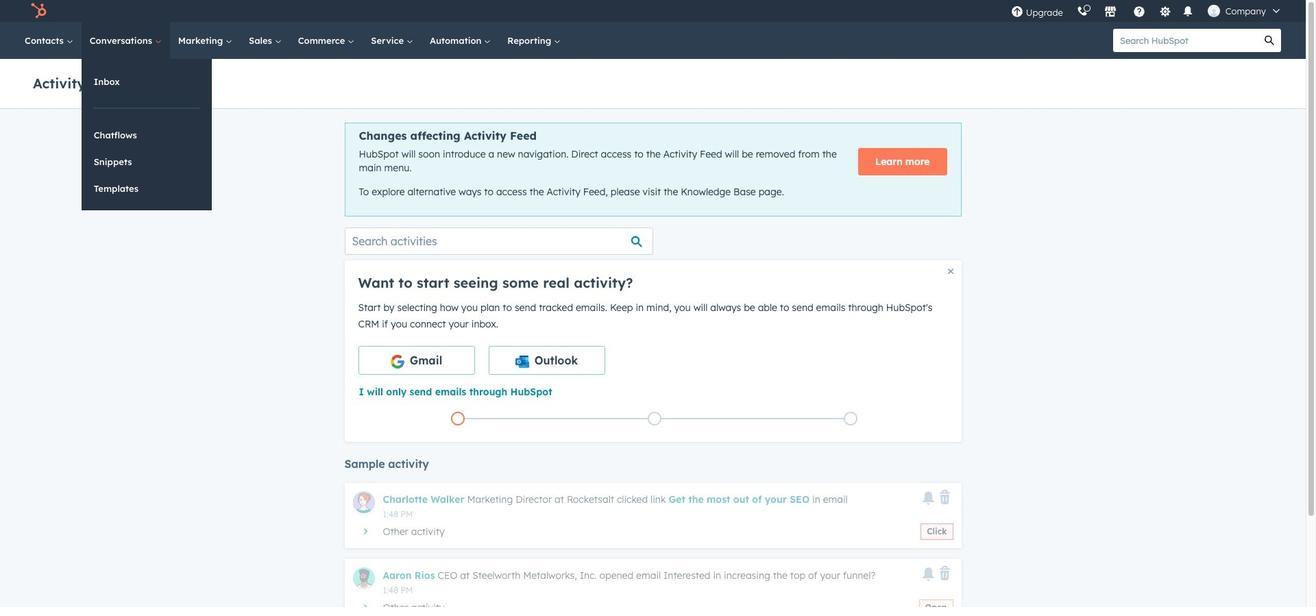 Task type: locate. For each thing, give the bounding box(es) containing it.
onboarding.steps.finalstep.title image
[[848, 416, 855, 423]]

onboarding.steps.sendtrackedemailingmail.title image
[[651, 416, 658, 423]]

conversations menu
[[81, 59, 212, 211]]

menu
[[1004, 0, 1290, 22]]

Search HubSpot search field
[[1114, 29, 1258, 52]]

list
[[360, 409, 949, 428]]

None checkbox
[[358, 346, 475, 375]]

None checkbox
[[489, 346, 605, 375]]



Task type: vqa. For each thing, say whether or not it's contained in the screenshot.
Search Activities search box
yes



Task type: describe. For each thing, give the bounding box(es) containing it.
close image
[[948, 269, 954, 274]]

Search activities search field
[[345, 228, 653, 255]]

jacob simon image
[[1208, 5, 1220, 17]]

marketplaces image
[[1105, 6, 1117, 19]]



